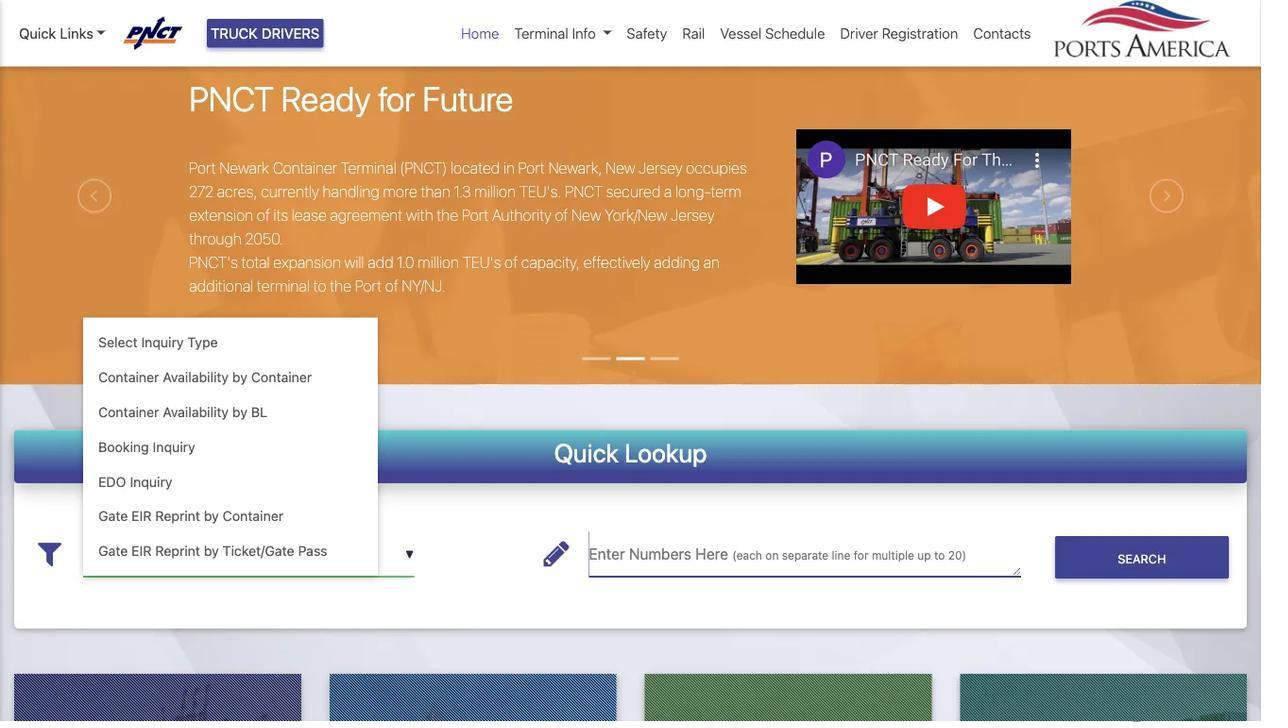 Task type: vqa. For each thing, say whether or not it's contained in the screenshot.
long-
yes



Task type: describe. For each thing, give the bounding box(es) containing it.
quick lookup
[[554, 438, 707, 469]]

truck drivers link
[[207, 19, 323, 48]]

with
[[406, 207, 433, 225]]

newark
[[219, 160, 269, 178]]

of down add
[[385, 278, 398, 296]]

in
[[503, 160, 515, 178]]

booking
[[98, 439, 149, 455]]

terminal
[[257, 278, 310, 296]]

currently
[[261, 183, 319, 201]]

driver registration
[[840, 25, 958, 42]]

up
[[917, 550, 931, 563]]

eir for gate eir reprint by ticket/gate pass
[[131, 544, 152, 560]]

multiple
[[872, 550, 914, 563]]

total
[[241, 254, 270, 272]]

contacts
[[973, 25, 1031, 42]]

container up booking
[[98, 405, 159, 421]]

by left bl
[[232, 405, 247, 421]]

edo
[[98, 474, 126, 490]]

1 vertical spatial million
[[418, 254, 459, 272]]

(each
[[732, 550, 762, 563]]

add
[[368, 254, 393, 272]]

truck
[[211, 25, 258, 42]]

of right teu's
[[504, 254, 518, 272]]

container inside port newark container terminal (pnct) located in port newark, new jersey occupies 272 acres, currently handling more than 1.3 million teu's.                                 pnct secured a long-term extension of its lease agreement with the port authority of new york/new jersey through 2050. pnct's total expansion will add 1.0 million teu's of capacity,                                 effectively adding an additional terminal to the port of ny/nj.
[[273, 160, 337, 178]]

availability for container
[[163, 370, 229, 386]]

vessel
[[720, 25, 762, 42]]

gate eir reprint by container
[[98, 509, 284, 525]]

port down add
[[355, 278, 382, 296]]

schedule
[[765, 25, 825, 42]]

a
[[664, 183, 672, 201]]

20)
[[948, 550, 966, 563]]

term
[[711, 183, 741, 201]]

by up gate eir reprint by ticket/gate pass
[[204, 509, 219, 525]]

container down select
[[98, 370, 159, 386]]

0 horizontal spatial the
[[330, 278, 351, 296]]

lookup
[[624, 438, 707, 469]]

0 vertical spatial jersey
[[639, 160, 683, 178]]

1 horizontal spatial the
[[437, 207, 458, 225]]

ticket/gate
[[223, 544, 294, 560]]

gate eir reprint by ticket/gate pass
[[98, 544, 327, 560]]

terminal inside port newark container terminal (pnct) located in port newark, new jersey occupies 272 acres, currently handling more than 1.3 million teu's.                                 pnct secured a long-term extension of its lease agreement with the port authority of new york/new jersey through 2050. pnct's total expansion will add 1.0 million teu's of capacity,                                 effectively adding an additional terminal to the port of ny/nj.
[[341, 160, 396, 178]]

located
[[450, 160, 500, 178]]

safety link
[[619, 15, 675, 51]]

pnct ready for future image
[[0, 8, 1261, 491]]

vessel schedule link
[[713, 15, 833, 51]]

here
[[695, 546, 728, 564]]

numbers
[[629, 546, 692, 564]]

lease
[[292, 207, 327, 225]]

effectively
[[583, 254, 650, 272]]

agreement
[[330, 207, 403, 225]]

drivers
[[262, 25, 320, 42]]

quick links link
[[19, 23, 106, 44]]

container availability by container
[[98, 370, 312, 386]]

▼
[[405, 549, 414, 562]]

by down the gate eir reprint by container
[[204, 544, 219, 560]]

separate
[[782, 550, 829, 563]]

quick links
[[19, 25, 93, 42]]

by up the container availability by bl
[[232, 370, 247, 386]]

container up ticket/gate
[[223, 509, 284, 525]]

quick for quick lookup
[[554, 438, 619, 469]]

for inside enter numbers here (each on separate line for multiple up to 20)
[[854, 550, 869, 563]]

acres,
[[217, 183, 257, 201]]

teu's.
[[519, 183, 562, 201]]

port up 272
[[189, 160, 216, 178]]

terminal info link
[[507, 15, 619, 51]]

272
[[189, 183, 213, 201]]

teu's
[[462, 254, 501, 272]]

0 vertical spatial new
[[606, 160, 635, 178]]

on
[[765, 550, 779, 563]]

rail link
[[675, 15, 713, 51]]

inquiry for edo
[[130, 474, 172, 490]]

0 vertical spatial pnct
[[189, 78, 274, 118]]

rail
[[682, 25, 705, 42]]

type
[[187, 335, 218, 351]]

2050.
[[245, 231, 283, 249]]

port right in
[[518, 160, 545, 178]]

(pnct)
[[400, 160, 447, 178]]

of down teu's.
[[555, 207, 568, 225]]

1.3
[[454, 183, 471, 201]]

links
[[60, 25, 93, 42]]

0 vertical spatial million
[[474, 183, 516, 201]]

handling
[[323, 183, 379, 201]]

1 vertical spatial new
[[572, 207, 601, 225]]

home
[[461, 25, 499, 42]]

availability for bl
[[163, 405, 229, 421]]



Task type: locate. For each thing, give the bounding box(es) containing it.
pnct down newark,
[[565, 183, 603, 201]]

inquiry down booking inquiry
[[130, 474, 172, 490]]

jersey down long-
[[671, 207, 715, 225]]

new up secured
[[606, 160, 635, 178]]

to inside port newark container terminal (pnct) located in port newark, new jersey occupies 272 acres, currently handling more than 1.3 million teu's.                                 pnct secured a long-term extension of its lease agreement with the port authority of new york/new jersey through 2050. pnct's total expansion will add 1.0 million teu's of capacity,                                 effectively adding an additional terminal to the port of ny/nj.
[[313, 278, 326, 296]]

1 vertical spatial for
[[854, 550, 869, 563]]

adding
[[654, 254, 700, 272]]

0 vertical spatial the
[[437, 207, 458, 225]]

driver
[[840, 25, 878, 42]]

pnct's
[[189, 254, 238, 272]]

quick for quick links
[[19, 25, 56, 42]]

edo inquiry
[[98, 474, 172, 490]]

quick left the links
[[19, 25, 56, 42]]

gate for gate eir reprint by container
[[98, 509, 128, 525]]

pnct inside port newark container terminal (pnct) located in port newark, new jersey occupies 272 acres, currently handling more than 1.3 million teu's.                                 pnct secured a long-term extension of its lease agreement with the port authority of new york/new jersey through 2050. pnct's total expansion will add 1.0 million teu's of capacity,                                 effectively adding an additional terminal to the port of ny/nj.
[[565, 183, 603, 201]]

1 vertical spatial reprint
[[155, 544, 200, 560]]

0 vertical spatial to
[[313, 278, 326, 296]]

1 vertical spatial the
[[330, 278, 351, 296]]

future
[[422, 78, 513, 118]]

1 horizontal spatial to
[[934, 550, 945, 563]]

inquiry for select
[[141, 335, 184, 351]]

inquiry
[[141, 335, 184, 351], [153, 439, 195, 455], [130, 474, 172, 490]]

0 vertical spatial gate
[[98, 509, 128, 525]]

search
[[1118, 552, 1166, 566]]

0 vertical spatial for
[[378, 78, 415, 118]]

0 vertical spatial eir
[[131, 509, 152, 525]]

eir
[[131, 509, 152, 525], [131, 544, 152, 560]]

capacity,
[[521, 254, 580, 272]]

inquiry left type
[[141, 335, 184, 351]]

select inquiry type
[[98, 335, 218, 351]]

york/new
[[605, 207, 667, 225]]

1 horizontal spatial million
[[474, 183, 516, 201]]

0 horizontal spatial new
[[572, 207, 601, 225]]

inquiry for booking
[[153, 439, 195, 455]]

eir down the edo inquiry
[[131, 509, 152, 525]]

additional
[[189, 278, 253, 296]]

reprint for container
[[155, 509, 200, 525]]

0 horizontal spatial for
[[378, 78, 415, 118]]

0 horizontal spatial quick
[[19, 25, 56, 42]]

reprint for ticket/gate
[[155, 544, 200, 560]]

2 reprint from the top
[[155, 544, 200, 560]]

million down in
[[474, 183, 516, 201]]

eir for gate eir reprint by container
[[131, 509, 152, 525]]

reprint up gate eir reprint by ticket/gate pass
[[155, 509, 200, 525]]

terminal
[[514, 25, 568, 42], [341, 160, 396, 178]]

reprint down the gate eir reprint by container
[[155, 544, 200, 560]]

expansion
[[273, 254, 341, 272]]

ny/nj.
[[402, 278, 446, 296]]

enter
[[589, 546, 625, 564]]

ready
[[281, 78, 371, 118]]

0 vertical spatial inquiry
[[141, 335, 184, 351]]

enter numbers here (each on separate line for multiple up to 20)
[[589, 546, 966, 564]]

truck drivers
[[211, 25, 320, 42]]

home link
[[453, 15, 507, 51]]

safety
[[627, 25, 667, 42]]

the
[[437, 207, 458, 225], [330, 278, 351, 296]]

an
[[703, 254, 720, 272]]

new
[[606, 160, 635, 178], [572, 207, 601, 225]]

1 horizontal spatial terminal
[[514, 25, 568, 42]]

0 vertical spatial reprint
[[155, 509, 200, 525]]

for right line
[[854, 550, 869, 563]]

jersey up 'a'
[[639, 160, 683, 178]]

pnct ready for future
[[189, 78, 513, 118]]

of
[[257, 207, 270, 225], [555, 207, 568, 225], [504, 254, 518, 272], [385, 278, 398, 296]]

info
[[572, 25, 596, 42]]

long-
[[675, 183, 711, 201]]

1 vertical spatial terminal
[[341, 160, 396, 178]]

quick
[[19, 25, 56, 42], [554, 438, 619, 469]]

occupies
[[686, 160, 747, 178]]

2 eir from the top
[[131, 544, 152, 560]]

1 vertical spatial inquiry
[[153, 439, 195, 455]]

by
[[232, 370, 247, 386], [232, 405, 247, 421], [204, 509, 219, 525], [204, 544, 219, 560]]

1 vertical spatial jersey
[[671, 207, 715, 225]]

1 horizontal spatial quick
[[554, 438, 619, 469]]

to inside enter numbers here (each on separate line for multiple up to 20)
[[934, 550, 945, 563]]

jersey
[[639, 160, 683, 178], [671, 207, 715, 225]]

1 vertical spatial eir
[[131, 544, 152, 560]]

1 horizontal spatial for
[[854, 550, 869, 563]]

container up currently
[[273, 160, 337, 178]]

bl
[[251, 405, 267, 421]]

2 gate from the top
[[98, 544, 128, 560]]

availability
[[163, 370, 229, 386], [163, 405, 229, 421]]

1 horizontal spatial new
[[606, 160, 635, 178]]

port
[[189, 160, 216, 178], [518, 160, 545, 178], [462, 207, 489, 225], [355, 278, 382, 296]]

0 horizontal spatial pnct
[[189, 78, 274, 118]]

0 horizontal spatial to
[[313, 278, 326, 296]]

0 vertical spatial quick
[[19, 25, 56, 42]]

port newark container terminal (pnct) located in port newark, new jersey occupies 272 acres, currently handling more than 1.3 million teu's.                                 pnct secured a long-term extension of its lease agreement with the port authority of new york/new jersey through 2050. pnct's total expansion will add 1.0 million teu's of capacity,                                 effectively adding an additional terminal to the port of ny/nj.
[[189, 160, 747, 296]]

through
[[189, 231, 242, 249]]

authority
[[492, 207, 551, 225]]

pnct down truck
[[189, 78, 274, 118]]

0 vertical spatial availability
[[163, 370, 229, 386]]

container
[[273, 160, 337, 178], [98, 370, 159, 386], [251, 370, 312, 386], [98, 405, 159, 421], [223, 509, 284, 525]]

1 eir from the top
[[131, 509, 152, 525]]

reprint
[[155, 509, 200, 525], [155, 544, 200, 560]]

0 horizontal spatial terminal
[[341, 160, 396, 178]]

container availability by bl
[[98, 405, 267, 421]]

eir down the gate eir reprint by container
[[131, 544, 152, 560]]

1 vertical spatial pnct
[[565, 183, 603, 201]]

for
[[378, 78, 415, 118], [854, 550, 869, 563]]

registration
[[882, 25, 958, 42]]

line
[[832, 550, 851, 563]]

quick inside the quick links 'link'
[[19, 25, 56, 42]]

1 vertical spatial gate
[[98, 544, 128, 560]]

to down expansion
[[313, 278, 326, 296]]

0 vertical spatial terminal
[[514, 25, 568, 42]]

the down 'than' at the top of page
[[437, 207, 458, 225]]

the down will
[[330, 278, 351, 296]]

driver registration link
[[833, 15, 966, 51]]

1 reprint from the top
[[155, 509, 200, 525]]

1 gate from the top
[[98, 509, 128, 525]]

for right ready at the top of page
[[378, 78, 415, 118]]

None text field
[[83, 532, 414, 578], [589, 532, 1021, 578], [83, 532, 414, 578], [589, 532, 1021, 578]]

to right up
[[934, 550, 945, 563]]

of left its
[[257, 207, 270, 225]]

2 vertical spatial inquiry
[[130, 474, 172, 490]]

its
[[273, 207, 288, 225]]

terminal left info
[[514, 25, 568, 42]]

newark,
[[548, 160, 602, 178]]

pass
[[298, 544, 327, 560]]

million up the ny/nj.
[[418, 254, 459, 272]]

alert
[[0, 0, 1261, 8]]

more
[[383, 183, 417, 201]]

search button
[[1055, 537, 1229, 580]]

1 vertical spatial availability
[[163, 405, 229, 421]]

availability down container availability by container
[[163, 405, 229, 421]]

secured
[[606, 183, 661, 201]]

gate
[[98, 509, 128, 525], [98, 544, 128, 560]]

will
[[345, 254, 364, 272]]

0 horizontal spatial million
[[418, 254, 459, 272]]

1 vertical spatial to
[[934, 550, 945, 563]]

million
[[474, 183, 516, 201], [418, 254, 459, 272]]

extension
[[189, 207, 253, 225]]

than
[[421, 183, 450, 201]]

terminal up handling
[[341, 160, 396, 178]]

inquiry down the container availability by bl
[[153, 439, 195, 455]]

1 availability from the top
[[163, 370, 229, 386]]

contacts link
[[966, 15, 1039, 51]]

booking inquiry
[[98, 439, 195, 455]]

gate for gate eir reprint by ticket/gate pass
[[98, 544, 128, 560]]

port down 1.3
[[462, 207, 489, 225]]

2 availability from the top
[[163, 405, 229, 421]]

vessel schedule
[[720, 25, 825, 42]]

1 horizontal spatial pnct
[[565, 183, 603, 201]]

new down newark,
[[572, 207, 601, 225]]

select
[[98, 335, 138, 351]]

1 vertical spatial quick
[[554, 438, 619, 469]]

quick left lookup
[[554, 438, 619, 469]]

container up bl
[[251, 370, 312, 386]]

terminal info
[[514, 25, 596, 42]]

availability down type
[[163, 370, 229, 386]]



